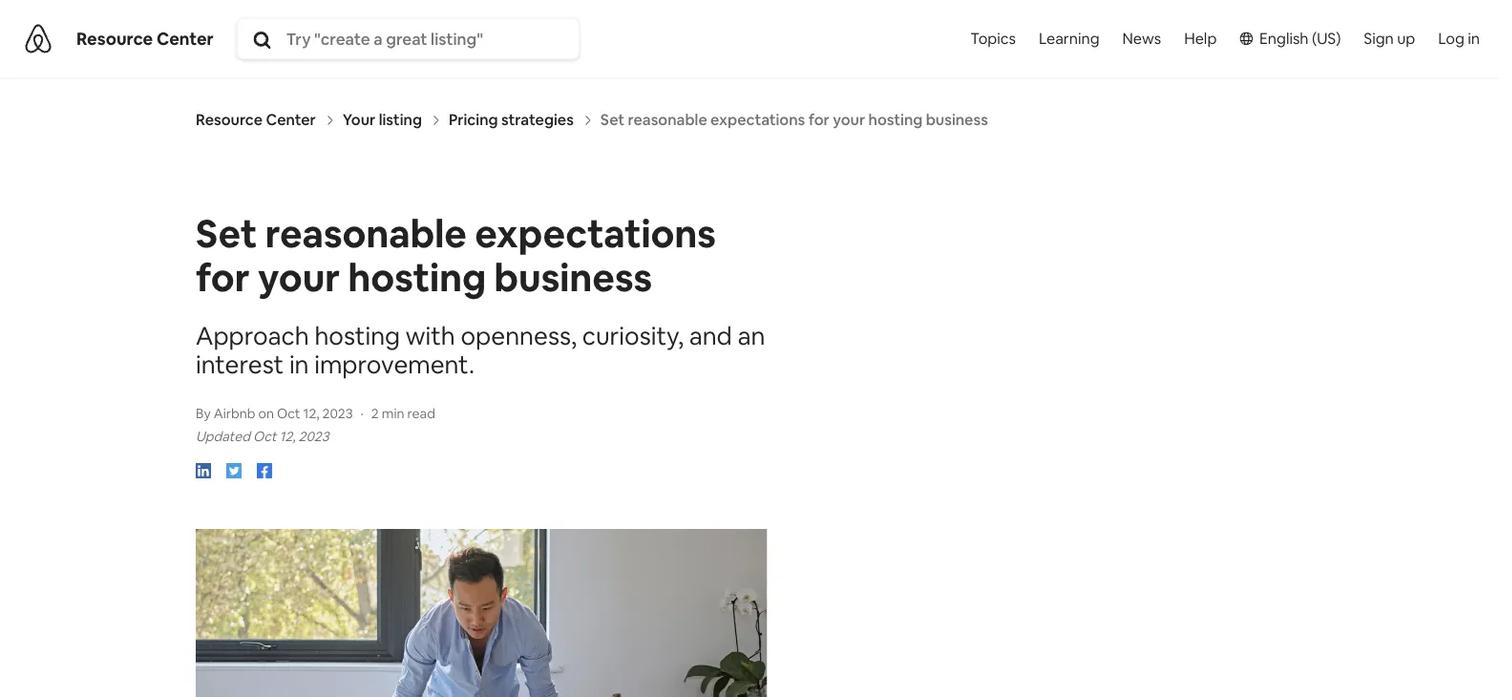 Task type: vqa. For each thing, say whether or not it's contained in the screenshot.
Filters
no



Task type: describe. For each thing, give the bounding box(es) containing it.
set reasonable expectations for your hosting business
[[196, 208, 716, 302]]

1 vertical spatial resource center
[[196, 110, 316, 129]]

expectations
[[475, 208, 716, 258]]

business
[[494, 252, 653, 302]]

0 vertical spatial oct
[[277, 405, 300, 422]]

pricing strategies
[[449, 110, 574, 129]]

up
[[1398, 29, 1416, 48]]

1 vertical spatial center
[[266, 110, 316, 129]]

learning
[[1039, 29, 1100, 48]]

topics button
[[967, 0, 1020, 81]]

openness,
[[461, 320, 577, 352]]

2
[[371, 405, 379, 422]]

on
[[258, 405, 274, 422]]

english
[[1260, 29, 1309, 48]]

with
[[406, 320, 455, 352]]

min
[[382, 405, 405, 422]]

hosting inside approach hosting with openness, curiosity, and an interest in improvement.
[[315, 320, 400, 352]]

sign
[[1364, 29, 1394, 48]]

0 vertical spatial resource
[[76, 27, 153, 50]]

learning button
[[1028, 0, 1111, 76]]

approach
[[196, 320, 309, 352]]

listing
[[379, 110, 422, 129]]

airbnb
[[214, 405, 255, 422]]

help
[[1185, 29, 1217, 48]]

sign up
[[1364, 29, 1416, 48]]

read
[[407, 405, 435, 422]]

log in button
[[1427, 0, 1492, 76]]

improvement.
[[314, 349, 475, 381]]

log in
[[1439, 29, 1481, 48]]

0 vertical spatial resource center link
[[76, 27, 214, 50]]

for
[[196, 252, 250, 302]]

1 horizontal spatial resource
[[196, 110, 263, 129]]



Task type: locate. For each thing, give the bounding box(es) containing it.
1 vertical spatial oct
[[253, 428, 277, 445]]

resource center link
[[76, 27, 214, 50], [196, 110, 316, 129]]

·
[[361, 405, 364, 422]]

help link
[[1173, 0, 1229, 76]]

center
[[157, 27, 214, 50], [266, 110, 316, 129]]

english (us) button
[[1229, 0, 1353, 76]]

interest
[[196, 349, 284, 381]]

1 horizontal spatial 12,
[[303, 405, 320, 422]]

updated
[[196, 428, 250, 445]]

0 horizontal spatial in
[[289, 349, 309, 381]]

sign up button
[[1353, 0, 1427, 76]]

1 vertical spatial 12,
[[279, 428, 296, 445]]

0 vertical spatial resource center
[[76, 27, 214, 50]]

facebook image
[[257, 463, 272, 478]]

news button
[[1111, 0, 1173, 76]]

by airbnb on oct 12, 2023 · 2 min read updated oct 12, 2023
[[196, 405, 435, 445]]

0 horizontal spatial oct
[[253, 428, 277, 445]]

set
[[196, 208, 257, 258]]

in right the "log"
[[1468, 29, 1481, 48]]

1 horizontal spatial in
[[1468, 29, 1481, 48]]

0 horizontal spatial resource
[[76, 27, 153, 50]]

Search text field
[[286, 28, 576, 49]]

in right interest
[[289, 349, 309, 381]]

log
[[1439, 29, 1465, 48]]

and
[[689, 320, 732, 352]]

pricing strategies link
[[449, 110, 574, 129]]

an
[[738, 320, 765, 352]]

1 vertical spatial 2023
[[299, 428, 329, 445]]

in inside button
[[1468, 29, 1481, 48]]

reasonable
[[265, 208, 467, 258]]

(us)
[[1312, 29, 1341, 48]]

1 vertical spatial in
[[289, 349, 309, 381]]

strategies
[[501, 110, 574, 129]]

hosting
[[348, 252, 486, 302], [315, 320, 400, 352]]

hosting inside set reasonable expectations for your hosting business
[[348, 252, 486, 302]]

oct down on
[[253, 428, 277, 445]]

twitter image
[[226, 463, 242, 478]]

in inside approach hosting with openness, curiosity, and an interest in improvement.
[[289, 349, 309, 381]]

your
[[343, 110, 376, 129]]

resource center
[[76, 27, 214, 50], [196, 110, 316, 129]]

news
[[1123, 29, 1162, 48]]

english (us)
[[1260, 29, 1341, 48]]

in
[[1468, 29, 1481, 48], [289, 349, 309, 381]]

1 vertical spatial resource center link
[[196, 110, 316, 129]]

2023
[[322, 405, 353, 422], [299, 428, 329, 445]]

your listing link
[[343, 110, 422, 129]]

hosting up with
[[348, 252, 486, 302]]

1 horizontal spatial oct
[[277, 405, 300, 422]]

oct right on
[[277, 405, 300, 422]]

0 vertical spatial 12,
[[303, 405, 320, 422]]

0 horizontal spatial center
[[157, 27, 214, 50]]

oct
[[277, 405, 300, 422], [253, 428, 277, 445]]

topics
[[971, 29, 1016, 48]]

a person wearing a blue button-up shirt lays a blanket across the foot of a bed next to a table with a potted white orchid. image
[[196, 529, 769, 697], [196, 529, 769, 697]]

1 horizontal spatial center
[[266, 110, 316, 129]]

resource
[[76, 27, 153, 50], [196, 110, 263, 129]]

0 vertical spatial center
[[157, 27, 214, 50]]

pricing
[[449, 110, 498, 129]]

1 vertical spatial hosting
[[315, 320, 400, 352]]

hosting left with
[[315, 320, 400, 352]]

linkedin image
[[196, 463, 211, 478]]

curiosity,
[[582, 320, 684, 352]]

0 vertical spatial hosting
[[348, 252, 486, 302]]

approach hosting with openness, curiosity, and an interest in improvement.
[[196, 320, 765, 381]]

your listing
[[343, 110, 422, 129]]

12,
[[303, 405, 320, 422], [279, 428, 296, 445]]

your
[[258, 252, 340, 302]]

1 vertical spatial resource
[[196, 110, 263, 129]]

by
[[196, 405, 211, 422]]

0 horizontal spatial 12,
[[279, 428, 296, 445]]

0 vertical spatial in
[[1468, 29, 1481, 48]]

0 vertical spatial 2023
[[322, 405, 353, 422]]



